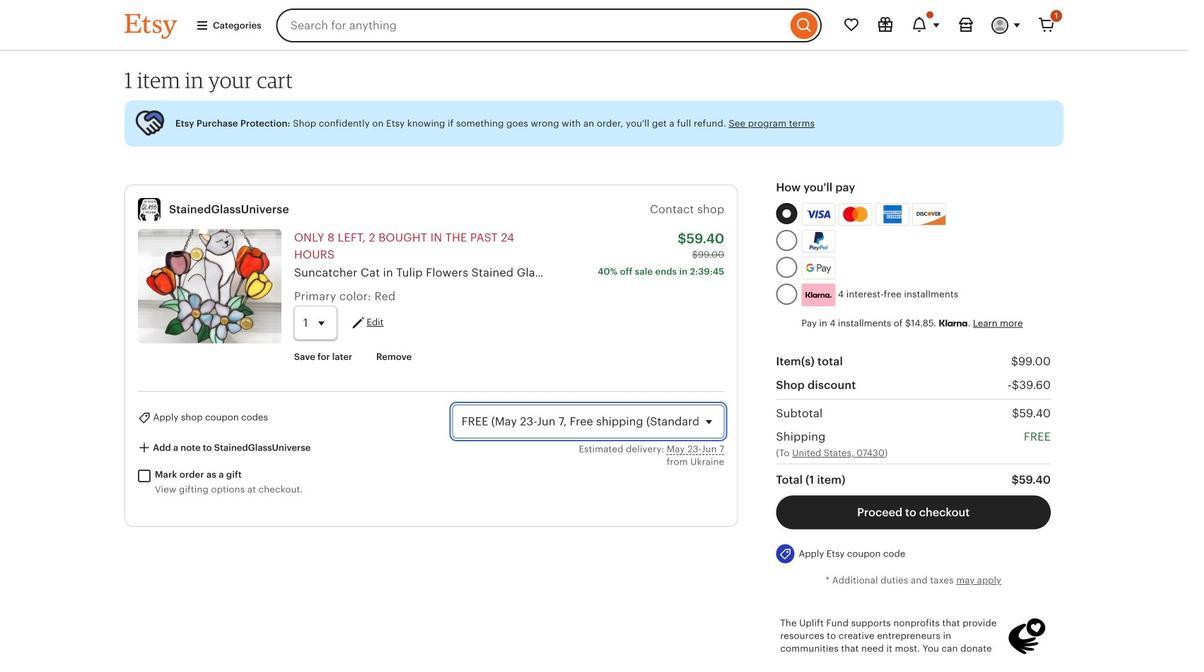 Task type: vqa. For each thing, say whether or not it's contained in the screenshot.
the Suncatcher Cat in Tulip Flowers Stained Glass Window Hanging Decor Cat Art gift Window Panel Glass Wall Window Hangings Mother's Gift image
yes



Task type: describe. For each thing, give the bounding box(es) containing it.
uplift fund image
[[1007, 617, 1047, 656]]

suncatcher cat in tulip flowers stained glass window hanging decor cat art gift window panel glass wall window hangings mother's gift image
[[138, 229, 281, 343]]



Task type: locate. For each thing, give the bounding box(es) containing it.
None search field
[[276, 8, 822, 42]]

banner
[[99, 0, 1089, 51]]

stainedglassuniverse image
[[138, 198, 161, 221]]

Search for anything text field
[[276, 8, 787, 42]]



